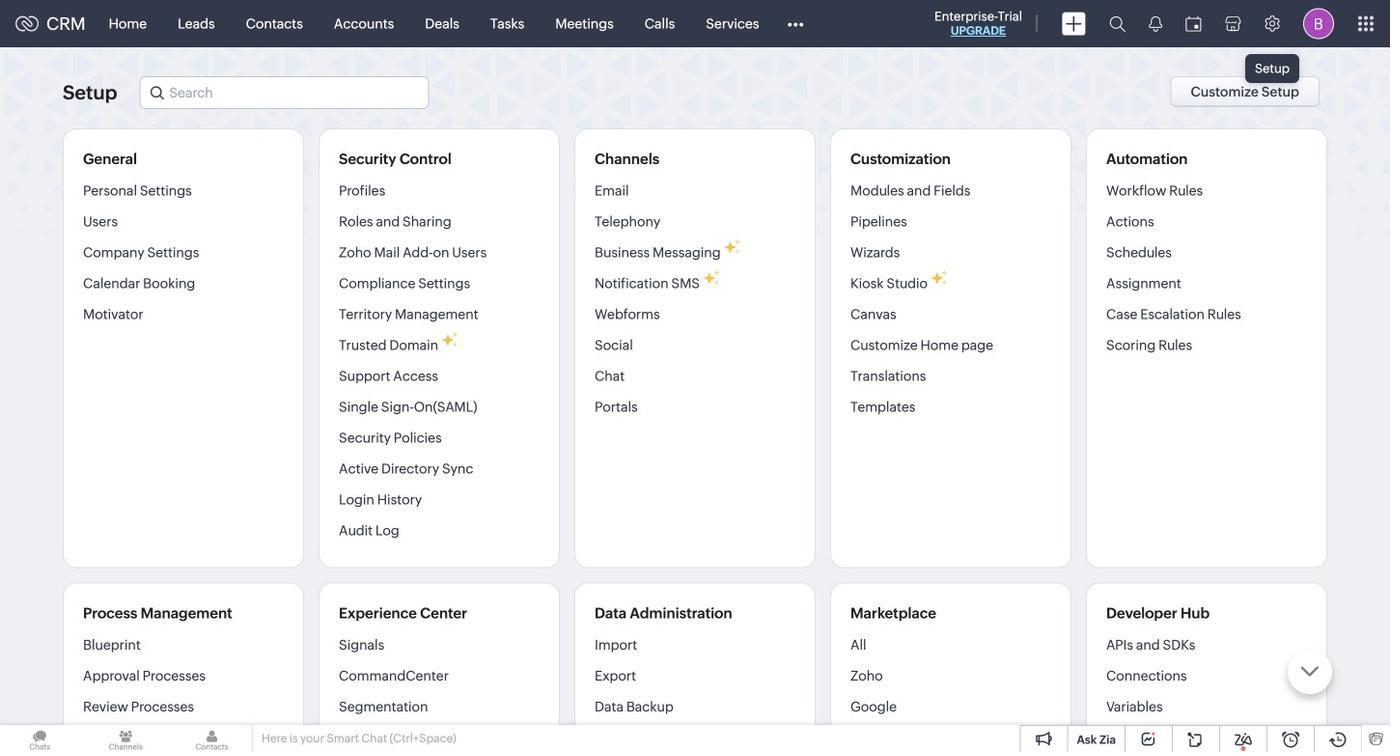 Task type: locate. For each thing, give the bounding box(es) containing it.
signals element
[[1138, 0, 1174, 47]]

Other Modules field
[[775, 8, 816, 39]]

Search text field
[[140, 77, 428, 108]]

None field
[[139, 76, 429, 109]]

search image
[[1110, 15, 1126, 32]]

chats image
[[0, 725, 79, 752]]

logo image
[[15, 16, 39, 31]]

channels image
[[86, 725, 166, 752]]



Task type: describe. For each thing, give the bounding box(es) containing it.
calendar image
[[1186, 16, 1202, 31]]

profile element
[[1292, 0, 1346, 47]]

signals image
[[1149, 15, 1163, 32]]

contacts image
[[172, 725, 252, 752]]

create menu element
[[1051, 0, 1098, 47]]

profile image
[[1304, 8, 1335, 39]]

search element
[[1098, 0, 1138, 47]]

create menu image
[[1062, 12, 1086, 35]]



